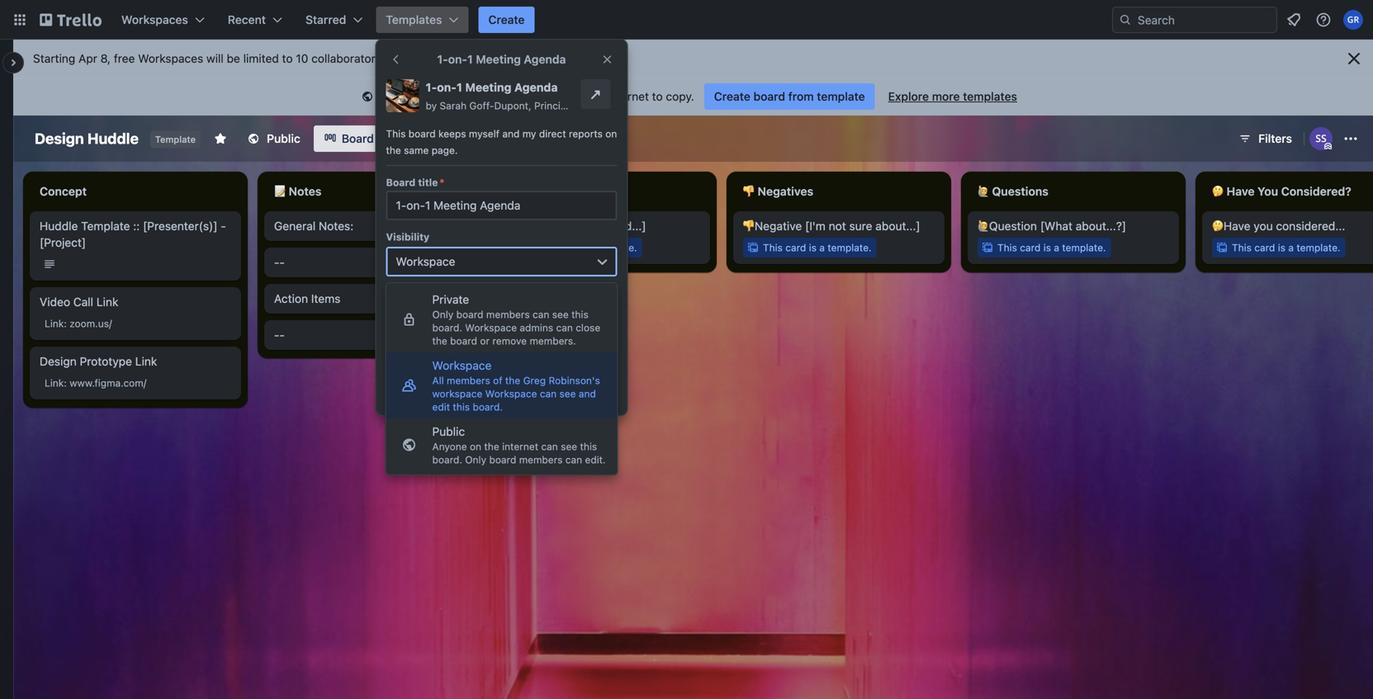 Task type: describe. For each thing, give the bounding box(es) containing it.
📝 Notes text field
[[264, 178, 476, 205]]

create button inside "primary" element
[[479, 7, 535, 33]]

filters button
[[1234, 126, 1298, 152]]

edit
[[432, 401, 450, 413]]

recent
[[228, 13, 266, 26]]

👎negative [i'm not sure about...] link
[[743, 218, 935, 235]]

visibility
[[386, 231, 430, 243]]

1 vertical spatial workspaces
[[138, 52, 203, 65]]

members inside private only board members can see this board. workspace admins can close the board or remove members.
[[486, 309, 530, 321]]

greg robinson (gregrobinson96) image
[[1344, 10, 1364, 30]]

of
[[493, 375, 503, 387]]

board inside public anyone on the internet can see this board. only board members can edit.
[[489, 454, 517, 466]]

board for board
[[342, 132, 374, 145]]

0 notifications image
[[1285, 10, 1304, 30]]

👍positive
[[509, 219, 562, 233]]

📝 notes
[[274, 185, 322, 198]]

agenda for 1-on-1 meeting agenda
[[524, 52, 566, 66]]

🙋question [what about...?]
[[978, 219, 1127, 233]]

card for [what
[[1020, 242, 1041, 254]]

stu smith (stusmith18) image
[[1310, 127, 1333, 150]]

star or unstar board image
[[214, 132, 227, 145]]

have
[[1227, 185, 1255, 198]]

: for design
[[64, 378, 67, 389]]

create inside "primary" element
[[489, 13, 525, 26]]

workspace
[[432, 388, 483, 400]]

👍 Positives text field
[[499, 178, 710, 205]]

explore more templates
[[889, 90, 1018, 103]]

show menu image
[[1343, 131, 1360, 147]]

1 for 1-on-1 meeting agenda by sarah goff-dupont, principal writer @ atlassian
[[457, 81, 463, 94]]

close popover image
[[601, 53, 614, 66]]

create board from template link
[[705, 83, 875, 110]]

public anyone on the internet can see this board. only board members can edit.
[[432, 425, 606, 466]]

1 vertical spatial to
[[652, 90, 663, 103]]

link right "call"
[[96, 295, 118, 309]]

keep cards
[[413, 291, 472, 305]]

workspaces button
[[112, 7, 215, 33]]

same
[[404, 145, 429, 156]]

create for create button to the bottom
[[484, 372, 520, 386]]

a for 👎 negatives
[[820, 242, 825, 254]]

meeting for 1-on-1 meeting agenda by sarah goff-dupont, principal writer @ atlassian
[[465, 81, 512, 94]]

board. inside the activity and members will not be copied to the new board.
[[432, 331, 466, 344]]

table
[[415, 132, 445, 145]]

title
[[418, 177, 438, 188]]

board. inside workspace all members of the greg robinson's workspace workspace can see and edit this board.
[[473, 401, 503, 413]]

starting
[[33, 52, 75, 65]]

Search field
[[1133, 7, 1277, 32]]

general notes:
[[274, 219, 354, 233]]

1 -- link from the top
[[274, 254, 466, 271]]

this member is an admin of this board. image
[[1325, 143, 1332, 150]]

[what
[[1041, 219, 1073, 233]]

🤔
[[1213, 185, 1224, 198]]

general notes: link
[[274, 218, 466, 235]]

starred button
[[296, 7, 373, 33]]

is for 🤔 have you considered?
[[1279, 242, 1286, 254]]

*
[[440, 177, 445, 188]]

workspace up all
[[432, 359, 492, 373]]

design huddle
[[35, 130, 139, 147]]

on inside public anyone on the internet can see this board. only board members can edit.
[[470, 441, 482, 453]]

card for [i
[[551, 242, 572, 254]]

board down cards
[[457, 309, 484, 321]]

open information menu image
[[1316, 12, 1332, 28]]

1 vertical spatial more
[[932, 90, 960, 103]]

copy.
[[666, 90, 695, 103]]

primary element
[[0, 0, 1374, 40]]

writer
[[578, 100, 606, 112]]

all
[[432, 375, 444, 387]]

this card is a template. for [i
[[529, 242, 637, 254]]

members.
[[530, 335, 576, 347]]

[i'm
[[805, 219, 826, 233]]

members inside workspace all members of the greg robinson's workspace workspace can see and edit this board.
[[447, 375, 490, 387]]

by
[[426, 100, 437, 112]]

🤔have
[[1213, 219, 1251, 233]]

my
[[523, 128, 536, 140]]

table link
[[387, 126, 455, 152]]

📝
[[274, 185, 286, 198]]

free
[[114, 52, 135, 65]]

a left by
[[417, 90, 423, 103]]

template. for about...?]
[[1063, 242, 1107, 254]]

is left by
[[405, 90, 413, 103]]

myself
[[469, 128, 500, 140]]

👎 Negatives text field
[[734, 178, 945, 205]]

anyone
[[432, 441, 467, 453]]

huddle template :: [presenter(s)] - [project]
[[40, 219, 226, 249]]

👎 negatives
[[743, 185, 814, 198]]

customize views image
[[463, 131, 479, 147]]

: for video
[[64, 318, 67, 330]]

board left from
[[754, 90, 786, 103]]

🤔have you considered...
[[1213, 219, 1346, 233]]

be inside the activity and members will not be copied to the new board.
[[546, 314, 559, 328]]

liked...]
[[607, 219, 646, 233]]

considered?
[[1282, 185, 1352, 198]]

templates
[[386, 13, 442, 26]]

this inside workspace all members of the greg robinson's workspace workspace can see and edit this board.
[[453, 401, 470, 413]]

anyone
[[529, 90, 568, 103]]

negatives
[[758, 185, 814, 198]]

🙋question [what about...?] link
[[978, 218, 1170, 235]]

new
[[407, 331, 428, 344]]

you
[[1258, 185, 1279, 198]]

the left @
[[587, 90, 605, 103]]

workspace down of
[[485, 388, 537, 400]]

1 template from the left
[[462, 90, 508, 103]]

the inside the activity and members will not be copied to the new board.
[[386, 331, 403, 344]]

workspaces inside popup button
[[121, 13, 188, 26]]

public for public
[[267, 132, 300, 145]]

1-on-1 meeting agenda
[[437, 52, 566, 66]]

this right sm image
[[379, 90, 402, 103]]

template. for considered...
[[1297, 242, 1341, 254]]

public
[[426, 90, 458, 103]]

collaborator
[[485, 52, 549, 65]]

this board keeps myself and my direct reports on the same page.
[[386, 128, 617, 156]]

apr
[[78, 52, 97, 65]]

activity
[[386, 314, 426, 328]]

filters
[[1259, 132, 1293, 145]]

workspace all members of the greg robinson's workspace workspace can see and edit this board.
[[432, 359, 600, 413]]

really
[[576, 219, 604, 233]]

the inside this board keeps myself and my direct reports on the same page.
[[386, 145, 401, 156]]

the inside public anyone on the internet can see this board. only board members can edit.
[[484, 441, 500, 453]]

limited
[[243, 52, 279, 65]]

edit.
[[585, 454, 606, 466]]

considered...
[[1277, 219, 1346, 233]]

private only board members can see this board. workspace admins can close the board or remove members.
[[432, 293, 601, 347]]

🤔 have you considered?
[[1213, 185, 1352, 198]]

🙋question
[[978, 219, 1038, 233]]

on inside this board keeps myself and my direct reports on the same page.
[[606, 128, 617, 140]]

link inside 'link'
[[135, 355, 157, 368]]

this inside private only board members can see this board. workspace admins can close the board or remove members.
[[572, 309, 589, 321]]

-- for second -- link from the bottom of the page
[[274, 256, 285, 269]]

cards
[[443, 291, 472, 305]]

this inside this board keeps myself and my direct reports on the same page.
[[386, 128, 406, 140]]

collaborators.
[[312, 52, 385, 65]]

this is a public template for anyone on the internet to copy.
[[379, 90, 695, 103]]

👎negative
[[743, 219, 802, 233]]

- inside huddle template :: [presenter(s)] - [project]
[[221, 219, 226, 233]]

design for design huddle
[[35, 130, 84, 147]]

concept
[[40, 185, 87, 198]]

only inside private only board members can see this board. workspace admins can close the board or remove members.
[[432, 309, 454, 321]]

10
[[296, 52, 308, 65]]

this for 🙋 questions
[[998, 242, 1018, 254]]

this for 🤔 have you considered?
[[1232, 242, 1252, 254]]

internet inside public anyone on the internet can see this board. only board members can edit.
[[502, 441, 539, 453]]

starting apr 8, free workspaces will be limited to 10 collaborators. learn more about collaborator limits
[[33, 52, 580, 65]]

templates button
[[376, 7, 469, 33]]

about...]
[[876, 219, 921, 233]]

0 vertical spatial more
[[421, 52, 448, 65]]



Task type: locate. For each thing, give the bounding box(es) containing it.
1 vertical spatial -- link
[[274, 327, 466, 344]]

2 : from the top
[[64, 378, 67, 389]]

0 vertical spatial create
[[489, 13, 525, 26]]

1- for 1-on-1 meeting agenda
[[437, 52, 448, 66]]

agenda inside 1-on-1 meeting agenda by sarah goff-dupont, principal writer @ atlassian
[[515, 81, 558, 94]]

template. down considered...
[[1297, 242, 1341, 254]]

design for design prototype link
[[40, 355, 77, 368]]

back to home image
[[40, 7, 102, 33]]

[i
[[565, 219, 572, 233]]

see inside private only board members can see this board. workspace admins can close the board or remove members.
[[552, 309, 569, 321]]

2 template from the left
[[817, 90, 865, 103]]

board title *
[[386, 177, 445, 188]]

design inside text box
[[35, 130, 84, 147]]

this up close
[[572, 309, 589, 321]]

public inside button
[[267, 132, 300, 145]]

board left or
[[450, 335, 477, 347]]

this down 🤔have on the top
[[1232, 242, 1252, 254]]

0 horizontal spatial more
[[421, 52, 448, 65]]

0 vertical spatial agenda
[[524, 52, 566, 66]]

workspace inside private only board members can see this board. workspace admins can close the board or remove members.
[[465, 322, 517, 334]]

video call link
[[40, 295, 118, 309]]

this up the edit. at the left bottom of the page
[[580, 441, 597, 453]]

see inside public anyone on the internet can see this board. only board members can edit.
[[561, 441, 578, 453]]

the right the new on the top left of the page
[[432, 335, 448, 347]]

1 for 1-on-1 meeting agenda
[[468, 52, 473, 66]]

is
[[405, 90, 413, 103], [575, 242, 582, 254], [809, 242, 817, 254], [1044, 242, 1052, 254], [1279, 242, 1286, 254]]

1 vertical spatial on-
[[437, 81, 457, 94]]

1 -- from the top
[[274, 256, 285, 269]]

card down you
[[1255, 242, 1276, 254]]

is down [i'm
[[809, 242, 817, 254]]

on- for 1-on-1 meeting agenda by sarah goff-dupont, principal writer @ atlassian
[[437, 81, 457, 94]]

board down workspace all members of the greg robinson's workspace workspace can see and edit this board.
[[489, 454, 517, 466]]

board. right the new on the top left of the page
[[432, 331, 466, 344]]

this down 🙋question
[[998, 242, 1018, 254]]

1 vertical spatial public
[[432, 425, 465, 439]]

only down anyone
[[465, 454, 487, 466]]

0 vertical spatial on-
[[448, 52, 468, 66]]

0 horizontal spatial 1
[[457, 81, 463, 94]]

2 -- link from the top
[[274, 327, 466, 344]]

template left star or unstar board icon at the top
[[155, 134, 196, 145]]

be left limited
[[227, 52, 240, 65]]

board link
[[314, 126, 384, 152]]

limits
[[552, 52, 580, 65]]

1-on-1 meeting agenda link
[[426, 79, 575, 96]]

2 this card is a template. from the left
[[763, 242, 872, 254]]

create inside create board from template link
[[714, 90, 751, 103]]

not up 'members.'
[[525, 314, 543, 328]]

1 inside 1-on-1 meeting agenda by sarah goff-dupont, principal writer @ atlassian
[[457, 81, 463, 94]]

board. down "private"
[[432, 322, 463, 334]]

will
[[207, 52, 224, 65], [505, 314, 522, 328]]

0 vertical spatial public
[[267, 132, 300, 145]]

1 up 1-on-1 meeting agenda link
[[468, 52, 473, 66]]

explore more templates link
[[879, 83, 1028, 110]]

🤔have you considered... link
[[1213, 218, 1374, 235]]

on- for 1-on-1 meeting agenda
[[448, 52, 468, 66]]

members inside the activity and members will not be copied to the new board.
[[452, 314, 502, 328]]

🙋 Questions text field
[[968, 178, 1180, 205]]

design up concept
[[35, 130, 84, 147]]

members up "workspace"
[[447, 375, 490, 387]]

👍
[[509, 185, 520, 198]]

board. down anyone
[[432, 454, 463, 466]]

on- up public
[[448, 52, 468, 66]]

template inside create board from template link
[[817, 90, 865, 103]]

0 horizontal spatial public
[[267, 132, 300, 145]]

sm image
[[359, 89, 376, 106]]

1 horizontal spatial template
[[155, 134, 196, 145]]

huddle template :: [presenter(s)] - [project] link
[[40, 218, 231, 251]]

-- link up action items link on the left top
[[274, 254, 466, 271]]

this down 👎negative
[[763, 242, 783, 254]]

internet right writer
[[608, 90, 649, 103]]

this card is a template. for you
[[1232, 242, 1341, 254]]

the inside private only board members can see this board. workspace admins can close the board or remove members.
[[432, 335, 448, 347]]

4 template. from the left
[[1297, 242, 1341, 254]]

be up 'members.'
[[546, 314, 559, 328]]

1 horizontal spatial template
[[817, 90, 865, 103]]

card for you
[[1255, 242, 1276, 254]]

board for board title *
[[386, 177, 416, 188]]

on- inside 1-on-1 meeting agenda by sarah goff-dupont, principal writer @ atlassian
[[437, 81, 457, 94]]

a down [i'm
[[820, 242, 825, 254]]

1 vertical spatial on
[[606, 128, 617, 140]]

🙋
[[978, 185, 990, 198]]

template.
[[593, 242, 637, 254], [828, 242, 872, 254], [1063, 242, 1107, 254], [1297, 242, 1341, 254]]

0 horizontal spatial only
[[432, 309, 454, 321]]

0 vertical spatial only
[[432, 309, 454, 321]]

0 horizontal spatial huddle
[[40, 219, 78, 233]]

1 up the sarah
[[457, 81, 463, 94]]

starred
[[306, 13, 346, 26]]

is for 👎 negatives
[[809, 242, 817, 254]]

board
[[754, 90, 786, 103], [409, 128, 436, 140], [457, 309, 484, 321], [450, 335, 477, 347], [489, 454, 517, 466]]

3 this card is a template. from the left
[[998, 242, 1107, 254]]

video call link link
[[40, 294, 231, 311]]

a down 🤔have you considered... 'link'
[[1289, 242, 1294, 254]]

workspaces up free
[[121, 13, 188, 26]]

workspace down visibility
[[396, 255, 455, 268]]

and inside this board keeps myself and my direct reports on the same page.
[[503, 128, 520, 140]]

0 vertical spatial --
[[274, 256, 285, 269]]

you
[[1254, 219, 1274, 233]]

0 vertical spatial design
[[35, 130, 84, 147]]

agenda up principal
[[515, 81, 558, 94]]

-- link down action items link on the left top
[[274, 327, 466, 344]]

design down link : zoom.us/
[[40, 355, 77, 368]]

create left greg at the left
[[484, 372, 520, 386]]

1
[[468, 52, 473, 66], [457, 81, 463, 94]]

only down keep cards
[[432, 309, 454, 321]]

remove
[[493, 335, 527, 347]]

public up 📝
[[267, 132, 300, 145]]

🤔 Have You Considered? text field
[[1203, 178, 1374, 205]]

1 horizontal spatial public
[[432, 425, 465, 439]]

@
[[609, 100, 618, 112]]

template inside huddle template :: [presenter(s)] - [project]
[[81, 219, 130, 233]]

sarah
[[440, 100, 467, 112]]

positives
[[523, 185, 574, 198]]

0 vertical spatial 1-
[[437, 52, 448, 66]]

learn more about collaborator limits link
[[388, 52, 580, 65]]

agenda up 1-on-1 meeting agenda by sarah goff-dupont, principal writer @ atlassian
[[524, 52, 566, 66]]

and left my
[[503, 128, 520, 140]]

only
[[432, 309, 454, 321], [465, 454, 487, 466]]

this for 👎 negatives
[[763, 242, 783, 254]]

workspace up or
[[465, 322, 517, 334]]

2 horizontal spatial and
[[579, 388, 596, 400]]

1 vertical spatial template
[[81, 219, 130, 233]]

2 vertical spatial create
[[484, 372, 520, 386]]

to inside the activity and members will not be copied to the new board.
[[602, 314, 612, 328]]

public button
[[237, 126, 310, 152]]

-- up action
[[274, 256, 285, 269]]

0 vertical spatial :
[[64, 318, 67, 330]]

1 vertical spatial 1
[[457, 81, 463, 94]]

0 vertical spatial board
[[342, 132, 374, 145]]

public up anyone
[[432, 425, 465, 439]]

2 card from the left
[[786, 242, 807, 254]]

None text field
[[386, 191, 617, 221]]

meeting up 1-on-1 meeting agenda link
[[476, 52, 521, 66]]

board left title
[[386, 177, 416, 188]]

0 horizontal spatial and
[[429, 314, 449, 328]]

1 horizontal spatial and
[[503, 128, 520, 140]]

create button up 1-on-1 meeting agenda
[[479, 7, 535, 33]]

board. inside private only board members can see this board. workspace admins can close the board or remove members.
[[432, 322, 463, 334]]

0 horizontal spatial to
[[282, 52, 293, 65]]

create up 1-on-1 meeting agenda
[[489, 13, 525, 26]]

this card is a template. for [i'm
[[763, 242, 872, 254]]

can inside workspace all members of the greg robinson's workspace workspace can see and edit this board.
[[540, 388, 557, 400]]

1 vertical spatial only
[[465, 454, 487, 466]]

0 vertical spatial workspaces
[[121, 13, 188, 26]]

this card is a template. down 👍positive [i really liked...]
[[529, 242, 637, 254]]

0 vertical spatial see
[[552, 309, 569, 321]]

1 vertical spatial design
[[40, 355, 77, 368]]

board down sm image
[[342, 132, 374, 145]]

0 horizontal spatial template
[[462, 90, 508, 103]]

will left limited
[[207, 52, 224, 65]]

link
[[96, 295, 118, 309], [45, 318, 64, 330], [135, 355, 157, 368], [45, 378, 64, 389]]

not inside the activity and members will not be copied to the new board.
[[525, 314, 543, 328]]

0 horizontal spatial on
[[470, 441, 482, 453]]

1 vertical spatial meeting
[[465, 81, 512, 94]]

1 horizontal spatial internet
[[608, 90, 649, 103]]

template. for not
[[828, 242, 872, 254]]

this card is a template. for [what
[[998, 242, 1107, 254]]

this card is a template. down 🤔have you considered... 'link'
[[1232, 242, 1341, 254]]

1 horizontal spatial 1
[[468, 52, 473, 66]]

public for public anyone on the internet can see this board. only board members can edit.
[[432, 425, 465, 439]]

a for 👍 positives
[[585, 242, 591, 254]]

template left the for at the top left of the page
[[462, 90, 508, 103]]

and down keep cards
[[429, 314, 449, 328]]

4 card from the left
[[1255, 242, 1276, 254]]

0 vertical spatial meeting
[[476, 52, 521, 66]]

meeting
[[476, 52, 521, 66], [465, 81, 512, 94]]

👎negative [i'm not sure about...]
[[743, 219, 921, 233]]

this for 👍 positives
[[529, 242, 548, 254]]

0 vertical spatial huddle
[[87, 130, 139, 147]]

card for [i'm
[[786, 242, 807, 254]]

and inside the activity and members will not be copied to the new board.
[[429, 314, 449, 328]]

0 vertical spatial create button
[[479, 7, 535, 33]]

admins
[[520, 322, 554, 334]]

-- link
[[274, 254, 466, 271], [274, 327, 466, 344]]

on- up the sarah
[[437, 81, 457, 94]]

template. down 👎negative [i'm not sure about...] link
[[828, 242, 872, 254]]

reports
[[569, 128, 603, 140]]

0 vertical spatial internet
[[608, 90, 649, 103]]

more right learn
[[421, 52, 448, 65]]

card down the 🙋question [what about...?]
[[1020, 242, 1041, 254]]

👍positive [i really liked...] link
[[509, 218, 701, 235]]

2 vertical spatial this
[[580, 441, 597, 453]]

atlassian
[[621, 100, 663, 112]]

1 horizontal spatial to
[[602, 314, 612, 328]]

more
[[421, 52, 448, 65], [932, 90, 960, 103]]

4 this card is a template. from the left
[[1232, 242, 1341, 254]]

not
[[829, 219, 847, 233], [525, 314, 543, 328]]

🙋 questions
[[978, 185, 1049, 198]]

keeps
[[439, 128, 466, 140]]

0 vertical spatial template
[[155, 134, 196, 145]]

action
[[274, 292, 308, 306]]

1 card from the left
[[551, 242, 572, 254]]

action items link
[[274, 291, 466, 307]]

the left same in the left of the page
[[386, 145, 401, 156]]

1 horizontal spatial huddle
[[87, 130, 139, 147]]

template. down 👍positive [i really liked...] "link"
[[593, 242, 637, 254]]

huddle up [project]
[[40, 219, 78, 233]]

2 vertical spatial on
[[470, 441, 482, 453]]

2 -- from the top
[[274, 328, 285, 342]]

a down really
[[585, 242, 591, 254]]

0 horizontal spatial not
[[525, 314, 543, 328]]

agenda for 1-on-1 meeting agenda by sarah goff-dupont, principal writer @ atlassian
[[515, 81, 558, 94]]

the down the activity
[[386, 331, 403, 344]]

1 horizontal spatial be
[[546, 314, 559, 328]]

template left '::'
[[81, 219, 130, 233]]

Concept text field
[[30, 178, 241, 205]]

and down the robinson's
[[579, 388, 596, 400]]

1 vertical spatial :
[[64, 378, 67, 389]]

0 vertical spatial will
[[207, 52, 224, 65]]

private
[[432, 293, 469, 306]]

board
[[342, 132, 374, 145], [386, 177, 416, 188]]

this inside public anyone on the internet can see this board. only board members can edit.
[[580, 441, 597, 453]]

1 horizontal spatial will
[[505, 314, 522, 328]]

a for 🙋 questions
[[1054, 242, 1060, 254]]

1 vertical spatial huddle
[[40, 219, 78, 233]]

1 this card is a template. from the left
[[529, 242, 637, 254]]

meeting for 1-on-1 meeting agenda
[[476, 52, 521, 66]]

0 horizontal spatial template
[[81, 219, 130, 233]]

0 vertical spatial to
[[282, 52, 293, 65]]

members inside public anyone on the internet can see this board. only board members can edit.
[[519, 454, 563, 466]]

is for 👍 positives
[[575, 242, 582, 254]]

👎
[[743, 185, 755, 198]]

zoom.us/
[[70, 318, 112, 330]]

2 horizontal spatial to
[[652, 90, 663, 103]]

1- up by
[[426, 81, 437, 94]]

1 horizontal spatial board
[[386, 177, 416, 188]]

the right of
[[505, 375, 521, 387]]

0 vertical spatial -- link
[[274, 254, 466, 271]]

design prototype link link
[[40, 354, 231, 370]]

2 vertical spatial to
[[602, 314, 612, 328]]

1- inside 1-on-1 meeting agenda by sarah goff-dupont, principal writer @ atlassian
[[426, 81, 437, 94]]

3 template. from the left
[[1063, 242, 1107, 254]]

Board name text field
[[26, 126, 147, 152]]

members left the edit. at the left bottom of the page
[[519, 454, 563, 466]]

0 horizontal spatial internet
[[502, 441, 539, 453]]

1 vertical spatial agenda
[[515, 81, 558, 94]]

be
[[227, 52, 240, 65], [546, 314, 559, 328]]

members up remove
[[486, 309, 530, 321]]

template. down 🙋question [what about...?] link
[[1063, 242, 1107, 254]]

and
[[503, 128, 520, 140], [429, 314, 449, 328], [579, 388, 596, 400]]

notes:
[[319, 219, 354, 233]]

meeting up goff-
[[465, 81, 512, 94]]

2 vertical spatial see
[[561, 441, 578, 453]]

only inside public anyone on the internet can see this board. only board members can edit.
[[465, 454, 487, 466]]

1 vertical spatial will
[[505, 314, 522, 328]]

not right [i'm
[[829, 219, 847, 233]]

0 horizontal spatial will
[[207, 52, 224, 65]]

link right the prototype
[[135, 355, 157, 368]]

board. inside public anyone on the internet can see this board. only board members can edit.
[[432, 454, 463, 466]]

board. down of
[[473, 401, 503, 413]]

-- for first -- link from the bottom of the page
[[274, 328, 285, 342]]

for
[[512, 90, 526, 103]]

meeting inside 1-on-1 meeting agenda by sarah goff-dupont, principal writer @ atlassian
[[465, 81, 512, 94]]

more right explore
[[932, 90, 960, 103]]

1 : from the top
[[64, 318, 67, 330]]

huddle inside huddle template :: [presenter(s)] - [project]
[[40, 219, 78, 233]]

board inside this board keeps myself and my direct reports on the same page.
[[409, 128, 436, 140]]

the inside workspace all members of the greg robinson's workspace workspace can see and edit this board.
[[505, 375, 521, 387]]

card down [i'm
[[786, 242, 807, 254]]

1 vertical spatial internet
[[502, 441, 539, 453]]

create button down remove
[[386, 366, 617, 392]]

workspaces down the workspaces popup button
[[138, 52, 203, 65]]

card down [i
[[551, 242, 572, 254]]

prototype
[[80, 355, 132, 368]]

1 vertical spatial --
[[274, 328, 285, 342]]

see inside workspace all members of the greg robinson's workspace workspace can see and edit this board.
[[560, 388, 576, 400]]

1 vertical spatial this
[[453, 401, 470, 413]]

3 card from the left
[[1020, 242, 1041, 254]]

is for 🙋 questions
[[1044, 242, 1052, 254]]

👍 positives
[[509, 185, 574, 198]]

0 horizontal spatial be
[[227, 52, 240, 65]]

1 horizontal spatial on
[[571, 90, 584, 103]]

1 vertical spatial board
[[386, 177, 416, 188]]

2 vertical spatial and
[[579, 388, 596, 400]]

:
[[64, 318, 67, 330], [64, 378, 67, 389]]

design prototype link
[[40, 355, 157, 368]]

search image
[[1119, 13, 1133, 26]]

link down "design prototype link"
[[45, 378, 64, 389]]

learn
[[388, 52, 418, 65]]

on
[[571, 90, 584, 103], [606, 128, 617, 140], [470, 441, 482, 453]]

is down 🤔have you considered...
[[1279, 242, 1286, 254]]

this down "workspace"
[[453, 401, 470, 413]]

1 vertical spatial be
[[546, 314, 559, 328]]

template. for really
[[593, 242, 637, 254]]

design inside 'link'
[[40, 355, 77, 368]]

1 vertical spatial not
[[525, 314, 543, 328]]

internet down workspace all members of the greg robinson's workspace workspace can see and edit this board.
[[502, 441, 539, 453]]

2 template. from the left
[[828, 242, 872, 254]]

create for create board from template
[[714, 90, 751, 103]]

template
[[462, 90, 508, 103], [817, 90, 865, 103]]

will up remove
[[505, 314, 522, 328]]

: down "design prototype link"
[[64, 378, 67, 389]]

members up or
[[452, 314, 502, 328]]

👍positive [i really liked...]
[[509, 219, 646, 233]]

1 template. from the left
[[593, 242, 637, 254]]

can
[[533, 309, 550, 321], [556, 322, 573, 334], [540, 388, 557, 400], [541, 441, 558, 453], [566, 454, 582, 466]]

0 vertical spatial this
[[572, 309, 589, 321]]

about...?]
[[1076, 219, 1127, 233]]

to left 10
[[282, 52, 293, 65]]

1 vertical spatial and
[[429, 314, 449, 328]]

1 vertical spatial create
[[714, 90, 751, 103]]

public inside public anyone on the internet can see this board. only board members can edit.
[[432, 425, 465, 439]]

huddle
[[87, 130, 139, 147], [40, 219, 78, 233]]

2 horizontal spatial on
[[606, 128, 617, 140]]

0 vertical spatial and
[[503, 128, 520, 140]]

1 horizontal spatial more
[[932, 90, 960, 103]]

huddle inside text box
[[87, 130, 139, 147]]

sure
[[850, 219, 873, 233]]

1- left the about
[[437, 52, 448, 66]]

link down "video"
[[45, 318, 64, 330]]

this down 👍positive
[[529, 242, 548, 254]]

design
[[35, 130, 84, 147], [40, 355, 77, 368]]

1 vertical spatial 1-
[[426, 81, 437, 94]]

0 vertical spatial not
[[829, 219, 847, 233]]

board up same in the left of the page
[[409, 128, 436, 140]]

is down the 🙋question [what about...?]
[[1044, 242, 1052, 254]]

1 vertical spatial create button
[[386, 366, 617, 392]]

general
[[274, 219, 316, 233]]

1 vertical spatial see
[[560, 388, 576, 400]]

this
[[379, 90, 402, 103], [386, 128, 406, 140], [529, 242, 548, 254], [763, 242, 783, 254], [998, 242, 1018, 254], [1232, 242, 1252, 254]]

dupont,
[[494, 100, 532, 112]]

will inside the activity and members will not be copied to the new board.
[[505, 314, 522, 328]]

return to previous screen image
[[389, 53, 403, 66]]

0 horizontal spatial board
[[342, 132, 374, 145]]

1 horizontal spatial not
[[829, 219, 847, 233]]

0 vertical spatial on
[[571, 90, 584, 103]]

[presenter(s)]
[[143, 219, 218, 233]]

notes
[[289, 185, 322, 198]]

-- down action
[[274, 328, 285, 342]]

direct
[[539, 128, 566, 140]]

this up same in the left of the page
[[386, 128, 406, 140]]

is down 👍positive [i really liked...]
[[575, 242, 582, 254]]

see
[[552, 309, 569, 321], [560, 388, 576, 400], [561, 441, 578, 453]]

a down [what
[[1054, 242, 1060, 254]]

0 vertical spatial be
[[227, 52, 240, 65]]

and inside workspace all members of the greg robinson's workspace workspace can see and edit this board.
[[579, 388, 596, 400]]

::
[[133, 219, 140, 233]]

public
[[267, 132, 300, 145], [432, 425, 465, 439]]

1 horizontal spatial only
[[465, 454, 487, 466]]

a for 🤔 have you considered?
[[1289, 242, 1294, 254]]

0 vertical spatial 1
[[468, 52, 473, 66]]

members
[[486, 309, 530, 321], [452, 314, 502, 328], [447, 375, 490, 387], [519, 454, 563, 466]]

1- for 1-on-1 meeting agenda by sarah goff-dupont, principal writer @ atlassian
[[426, 81, 437, 94]]



Task type: vqa. For each thing, say whether or not it's contained in the screenshot.
the Kickoff meeting at left
no



